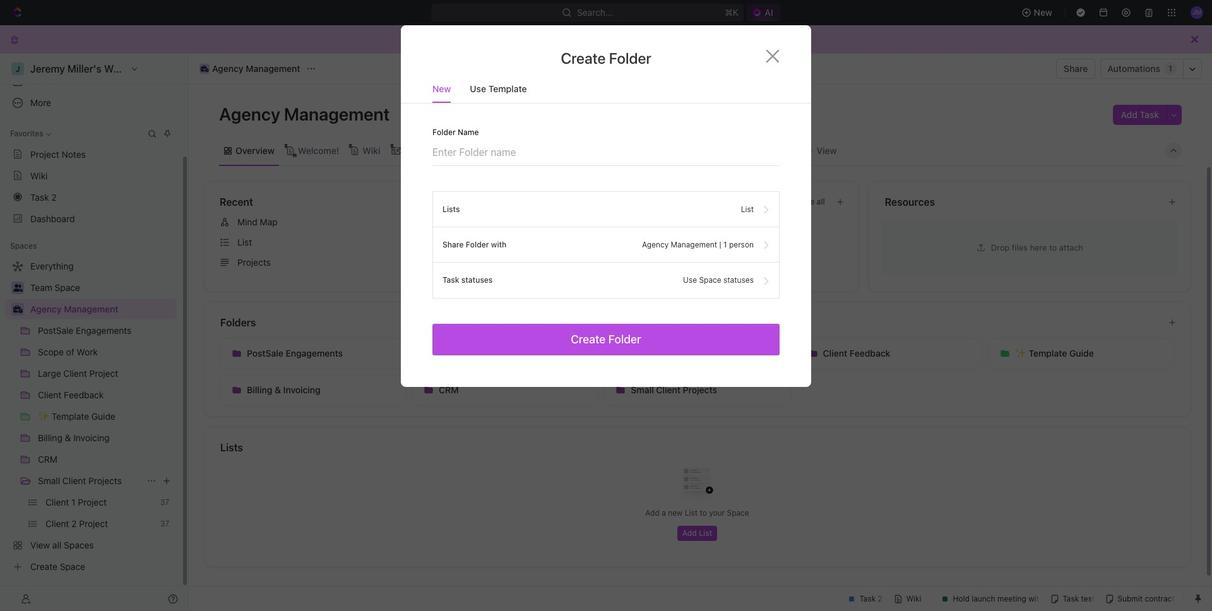 Task type: describe. For each thing, give the bounding box(es) containing it.
feedback
[[850, 348, 891, 359]]

welcome! link
[[295, 142, 339, 159]]

folder up the organizational chart
[[433, 128, 456, 137]]

add a new list to your space
[[646, 508, 749, 518]]

1 horizontal spatial scope
[[642, 257, 668, 268]]

dashboard
[[30, 213, 75, 224]]

see all button
[[796, 195, 830, 210]]

engagements
[[286, 348, 343, 359]]

client 1 project a scope of work
[[570, 257, 702, 268]]

folder name
[[433, 128, 479, 137]]

list inside button
[[699, 529, 712, 538]]

small client projects inside sidebar navigation
[[38, 476, 122, 486]]

billing & invoicing
[[247, 385, 321, 395]]

mind
[[237, 217, 258, 227]]

small inside small client projects link
[[38, 476, 60, 486]]

all
[[817, 197, 825, 207]]

0 vertical spatial create folder
[[561, 49, 651, 67]]

crm
[[439, 385, 459, 395]]

folders button
[[220, 315, 1158, 330]]

share button
[[1057, 59, 1096, 79]]

1 horizontal spatial work
[[681, 257, 702, 268]]

use for use space statuses
[[683, 275, 697, 285]]

template for use
[[489, 83, 527, 94]]

new button
[[1017, 3, 1060, 23]]

create folder inside button
[[571, 333, 641, 346]]

small client projects button
[[604, 374, 791, 406]]

scope inside button
[[439, 348, 465, 359]]

✨ template guide button
[[988, 338, 1175, 369]]

postsale engagements
[[247, 348, 343, 359]]

task inside add task button
[[1140, 109, 1159, 120]]

invoicing
[[283, 385, 321, 395]]

projects link
[[215, 253, 521, 273]]

guide
[[1070, 348, 1094, 359]]

business time image
[[201, 66, 209, 72]]

notes
[[62, 149, 86, 159]]

overall
[[513, 145, 543, 156]]

agency up overview
[[219, 104, 280, 124]]

task statuses
[[443, 275, 493, 285]]

spaces
[[10, 241, 37, 251]]

project inside sidebar navigation
[[30, 149, 59, 159]]

welcome!
[[298, 145, 339, 156]]

name
[[458, 128, 479, 137]]

resources
[[885, 196, 935, 208]]

small inside small client projects button
[[631, 385, 654, 395]]

overall process link
[[511, 142, 579, 159]]

client inside button
[[823, 348, 848, 359]]

0 vertical spatial wiki
[[363, 145, 381, 156]]

0 vertical spatial create
[[561, 49, 606, 67]]

files
[[1012, 242, 1028, 252]]

use space statuses
[[683, 275, 754, 285]]

template for ✨
[[1029, 348, 1068, 359]]

⌘k
[[725, 7, 739, 18]]

mind map
[[237, 217, 278, 227]]

dashboards
[[30, 76, 79, 87]]

client inside sidebar navigation
[[62, 476, 86, 486]]

business time image
[[13, 306, 22, 313]]

agency right business time image
[[212, 63, 243, 74]]

here
[[1030, 242, 1047, 252]]

add task button
[[1114, 105, 1167, 125]]

organizational chart link
[[401, 142, 490, 159]]

mind map link
[[215, 212, 521, 232]]

✨
[[1015, 348, 1027, 359]]

folder left with
[[466, 240, 489, 249]]

share for share folder with
[[443, 240, 464, 249]]

use template
[[470, 83, 527, 94]]

dashboard link
[[5, 208, 177, 229]]

resource
[[570, 237, 608, 248]]

create inside button
[[571, 333, 606, 346]]

folder inside button
[[609, 333, 641, 346]]

scope of work
[[439, 348, 500, 359]]

dashboards link
[[5, 71, 177, 92]]

‎task
[[30, 192, 49, 202]]

add task
[[1121, 109, 1159, 120]]

large client project
[[631, 348, 714, 359]]

add for add task
[[1121, 109, 1138, 120]]

space inside create folder dialog
[[699, 275, 722, 285]]

lists button
[[220, 440, 1176, 455]]

small client projects link
[[38, 471, 141, 491]]

resource management
[[570, 237, 664, 248]]

wiki inside sidebar navigation
[[30, 170, 48, 181]]

‎task 2 link
[[5, 187, 177, 207]]

organizational
[[404, 145, 465, 156]]

project notes
[[30, 149, 86, 159]]

drop files here to attach
[[991, 242, 1084, 252]]

2 statuses from the left
[[724, 275, 754, 285]]

your
[[709, 508, 725, 518]]

large
[[631, 348, 655, 359]]

new
[[668, 508, 683, 518]]

client feedback button
[[796, 338, 983, 369]]

agency management | 1 person
[[642, 240, 754, 249]]



Task type: locate. For each thing, give the bounding box(es) containing it.
list down mind
[[237, 237, 252, 248]]

1 vertical spatial scope
[[439, 348, 465, 359]]

use
[[470, 83, 486, 94], [683, 275, 697, 285]]

wiki right welcome!
[[363, 145, 381, 156]]

1 horizontal spatial wiki
[[363, 145, 381, 156]]

add inside button
[[683, 529, 697, 538]]

1 horizontal spatial share
[[1064, 63, 1088, 74]]

attach
[[1059, 242, 1084, 252]]

favorites button
[[5, 126, 56, 141]]

small client projects inside button
[[631, 385, 717, 395]]

1 vertical spatial agency management link
[[30, 299, 174, 320]]

1 right |
[[724, 240, 727, 249]]

share for share
[[1064, 63, 1088, 74]]

1 horizontal spatial of
[[670, 257, 678, 268]]

1 vertical spatial wiki
[[30, 170, 48, 181]]

crm button
[[412, 374, 599, 406]]

agency inside create folder dialog
[[642, 240, 669, 249]]

0 horizontal spatial scope
[[439, 348, 465, 359]]

0 horizontal spatial of
[[468, 348, 476, 359]]

&
[[275, 385, 281, 395]]

statuses down the "person"
[[724, 275, 754, 285]]

project left a
[[602, 257, 631, 268]]

list right new
[[685, 508, 698, 518]]

add for add a new list to your space
[[646, 508, 660, 518]]

1 inside create folder dialog
[[724, 240, 727, 249]]

1 horizontal spatial task
[[1140, 109, 1159, 120]]

tree containing agency management
[[5, 256, 177, 577]]

1 statuses from the left
[[462, 275, 493, 285]]

agency
[[212, 63, 243, 74], [219, 104, 280, 124], [642, 240, 669, 249], [30, 304, 62, 314]]

share inside create folder dialog
[[443, 240, 464, 249]]

0 vertical spatial agency management link
[[196, 61, 303, 76]]

1 vertical spatial share
[[443, 240, 464, 249]]

agency up client 1 project a scope of work in the top of the page
[[642, 240, 669, 249]]

1 vertical spatial 1
[[724, 240, 727, 249]]

process
[[545, 145, 579, 156]]

with
[[491, 240, 507, 249]]

0 vertical spatial wiki link
[[360, 142, 381, 159]]

1 vertical spatial create
[[571, 333, 606, 346]]

1 horizontal spatial projects
[[237, 257, 271, 268]]

|
[[720, 240, 722, 249]]

to left the your
[[700, 508, 707, 518]]

0 horizontal spatial lists
[[220, 442, 243, 453]]

1 vertical spatial create folder
[[571, 333, 641, 346]]

0 horizontal spatial share
[[443, 240, 464, 249]]

0 vertical spatial scope
[[642, 257, 668, 268]]

1 vertical spatial wiki link
[[5, 165, 177, 186]]

0 vertical spatial share
[[1064, 63, 1088, 74]]

to right here
[[1050, 242, 1057, 252]]

0 horizontal spatial small client projects
[[38, 476, 122, 486]]

overall process
[[513, 145, 579, 156]]

share
[[1064, 63, 1088, 74], [443, 240, 464, 249]]

share left automations
[[1064, 63, 1088, 74]]

1 vertical spatial small
[[38, 476, 60, 486]]

add inside button
[[1121, 109, 1138, 120]]

0 horizontal spatial template
[[489, 83, 527, 94]]

space
[[699, 275, 722, 285], [727, 508, 749, 518]]

task down share folder with
[[443, 275, 459, 285]]

overview
[[236, 145, 275, 156]]

tree inside sidebar navigation
[[5, 256, 177, 577]]

0 vertical spatial small
[[631, 385, 654, 395]]

new inside create folder dialog
[[433, 83, 451, 94]]

0 horizontal spatial wiki
[[30, 170, 48, 181]]

0 vertical spatial template
[[489, 83, 527, 94]]

✨ template guide
[[1015, 348, 1094, 359]]

of down agency management | 1 person
[[670, 257, 678, 268]]

postsale
[[247, 348, 283, 359]]

1 horizontal spatial small
[[631, 385, 654, 395]]

1 vertical spatial project
[[602, 257, 631, 268]]

client inside "button"
[[657, 348, 682, 359]]

billing & invoicing button
[[220, 374, 407, 406]]

wiki up ‎task
[[30, 170, 48, 181]]

project for client 1 project a scope of work
[[602, 257, 631, 268]]

work up 'crm' "button"
[[478, 348, 500, 359]]

1 vertical spatial new
[[433, 83, 451, 94]]

tree
[[5, 256, 177, 577]]

client
[[570, 257, 593, 268], [657, 348, 682, 359], [823, 348, 848, 359], [656, 385, 681, 395], [62, 476, 86, 486]]

2
[[51, 192, 57, 202]]

1 vertical spatial lists
[[220, 442, 243, 453]]

scope right a
[[642, 257, 668, 268]]

resources button
[[885, 195, 1158, 210]]

agency management right business time image
[[212, 63, 300, 74]]

management
[[246, 63, 300, 74], [284, 104, 390, 124], [610, 237, 664, 248], [671, 240, 718, 249], [64, 304, 118, 314]]

1 vertical spatial small client projects
[[38, 476, 122, 486]]

1 horizontal spatial statuses
[[724, 275, 754, 285]]

client feedback
[[823, 348, 891, 359]]

see
[[801, 197, 815, 207]]

Enter Folder name text field
[[433, 136, 780, 165]]

1
[[1169, 64, 1173, 73], [724, 240, 727, 249], [596, 257, 600, 268]]

work down agency management | 1 person
[[681, 257, 702, 268]]

0 vertical spatial lists
[[443, 204, 460, 214]]

add list
[[683, 529, 712, 538]]

postsale engagements button
[[220, 338, 407, 369]]

agency management
[[212, 63, 300, 74], [219, 104, 394, 124], [30, 304, 118, 314]]

0 horizontal spatial task
[[443, 275, 459, 285]]

2 vertical spatial projects
[[88, 476, 122, 486]]

1 vertical spatial add
[[646, 508, 660, 518]]

1 horizontal spatial 1
[[724, 240, 727, 249]]

0 horizontal spatial to
[[700, 508, 707, 518]]

new
[[1034, 7, 1053, 18], [433, 83, 451, 94]]

1 horizontal spatial project
[[602, 257, 631, 268]]

list up the "person"
[[741, 204, 754, 214]]

space right the your
[[727, 508, 749, 518]]

0 horizontal spatial new
[[433, 83, 451, 94]]

chart
[[467, 145, 490, 156]]

statuses down share folder with
[[462, 275, 493, 285]]

list down add a new list to your space
[[699, 529, 712, 538]]

projects inside button
[[683, 385, 717, 395]]

space down |
[[699, 275, 722, 285]]

use up name
[[470, 83, 486, 94]]

lists inside create folder dialog
[[443, 204, 460, 214]]

1 horizontal spatial lists
[[443, 204, 460, 214]]

untitled link
[[547, 212, 853, 232]]

billing
[[247, 385, 272, 395]]

0 vertical spatial work
[[681, 257, 702, 268]]

0 horizontal spatial project
[[30, 149, 59, 159]]

agency management link
[[196, 61, 303, 76], [30, 299, 174, 320]]

1 horizontal spatial new
[[1034, 7, 1053, 18]]

1 vertical spatial of
[[468, 348, 476, 359]]

add down add a new list to your space
[[683, 529, 697, 538]]

projects
[[237, 257, 271, 268], [683, 385, 717, 395], [88, 476, 122, 486]]

create folder dialog
[[401, 25, 811, 387]]

wiki
[[363, 145, 381, 156], [30, 170, 48, 181]]

1 vertical spatial task
[[443, 275, 459, 285]]

1 horizontal spatial add
[[683, 529, 697, 538]]

1 horizontal spatial template
[[1029, 348, 1068, 359]]

0 horizontal spatial work
[[478, 348, 500, 359]]

resource management link
[[547, 232, 853, 253]]

0 horizontal spatial add
[[646, 508, 660, 518]]

client inside button
[[656, 385, 681, 395]]

new inside button
[[1034, 7, 1053, 18]]

project inside "button"
[[684, 348, 714, 359]]

of
[[670, 257, 678, 268], [468, 348, 476, 359]]

share inside button
[[1064, 63, 1088, 74]]

create
[[561, 49, 606, 67], [571, 333, 606, 346]]

0 vertical spatial add
[[1121, 109, 1138, 120]]

1 right automations
[[1169, 64, 1173, 73]]

projects inside sidebar navigation
[[88, 476, 122, 486]]

2 horizontal spatial projects
[[683, 385, 717, 395]]

folder
[[609, 49, 651, 67], [433, 128, 456, 137], [466, 240, 489, 249], [609, 333, 641, 346]]

project notes link
[[5, 144, 177, 164]]

1 vertical spatial projects
[[683, 385, 717, 395]]

1 vertical spatial agency management
[[219, 104, 394, 124]]

management inside sidebar navigation
[[64, 304, 118, 314]]

create folder up the large
[[571, 333, 641, 346]]

add left a
[[646, 508, 660, 518]]

template inside button
[[1029, 348, 1068, 359]]

0 vertical spatial space
[[699, 275, 722, 285]]

1 vertical spatial use
[[683, 275, 697, 285]]

2 vertical spatial project
[[684, 348, 714, 359]]

1 vertical spatial work
[[478, 348, 500, 359]]

‎task 2
[[30, 192, 57, 202]]

2 horizontal spatial 1
[[1169, 64, 1173, 73]]

wiki link up ‎task 2 link
[[5, 165, 177, 186]]

automations
[[1108, 63, 1161, 74]]

folders
[[220, 317, 256, 328]]

🤝
[[552, 258, 562, 267]]

organizational chart
[[404, 145, 490, 156]]

project down folders button on the bottom
[[684, 348, 714, 359]]

agency management right business time icon
[[30, 304, 118, 314]]

lists
[[443, 204, 460, 214], [220, 442, 243, 453]]

0 vertical spatial task
[[1140, 109, 1159, 120]]

list
[[741, 204, 754, 214], [237, 237, 252, 248], [685, 508, 698, 518], [699, 529, 712, 538]]

task down automations
[[1140, 109, 1159, 120]]

list inside create folder dialog
[[741, 204, 754, 214]]

0 horizontal spatial wiki link
[[5, 165, 177, 186]]

2 horizontal spatial project
[[684, 348, 714, 359]]

project down 'favorites' 'button'
[[30, 149, 59, 159]]

scope up crm
[[439, 348, 465, 359]]

2 vertical spatial agency management
[[30, 304, 118, 314]]

1 horizontal spatial wiki link
[[360, 142, 381, 159]]

folder down 'search...' at the top of the page
[[609, 49, 651, 67]]

2 horizontal spatial add
[[1121, 109, 1138, 120]]

recent
[[220, 196, 253, 208]]

overview link
[[233, 142, 275, 159]]

folder up the large
[[609, 333, 641, 346]]

lists inside lists button
[[220, 442, 243, 453]]

0 vertical spatial 1
[[1169, 64, 1173, 73]]

2 vertical spatial 1
[[596, 257, 600, 268]]

no lists icon. image
[[672, 458, 723, 508]]

0 vertical spatial use
[[470, 83, 486, 94]]

search...
[[577, 7, 613, 18]]

see all
[[801, 197, 825, 207]]

1 horizontal spatial space
[[727, 508, 749, 518]]

0 horizontal spatial statuses
[[462, 275, 493, 285]]

wiki link right welcome!
[[360, 142, 381, 159]]

add
[[1121, 109, 1138, 120], [646, 508, 660, 518], [683, 529, 697, 538]]

share up the task statuses
[[443, 240, 464, 249]]

1 vertical spatial template
[[1029, 348, 1068, 359]]

0 horizontal spatial use
[[470, 83, 486, 94]]

map
[[260, 217, 278, 227]]

agency inside sidebar navigation
[[30, 304, 62, 314]]

0 horizontal spatial space
[[699, 275, 722, 285]]

task inside create folder dialog
[[443, 275, 459, 285]]

sidebar navigation
[[0, 54, 189, 611]]

statuses
[[462, 275, 493, 285], [724, 275, 754, 285]]

0 vertical spatial to
[[1050, 242, 1057, 252]]

untitled
[[570, 217, 602, 227]]

scope
[[642, 257, 668, 268], [439, 348, 465, 359]]

use for use template
[[470, 83, 486, 94]]

0 vertical spatial agency management
[[212, 63, 300, 74]]

of inside button
[[468, 348, 476, 359]]

0 vertical spatial small client projects
[[631, 385, 717, 395]]

template inside create folder dialog
[[489, 83, 527, 94]]

1 vertical spatial space
[[727, 508, 749, 518]]

create folder down 'search...' at the top of the page
[[561, 49, 651, 67]]

0 vertical spatial new
[[1034, 7, 1053, 18]]

work
[[681, 257, 702, 268], [478, 348, 500, 359]]

use down agency management | 1 person
[[683, 275, 697, 285]]

of up 'crm' "button"
[[468, 348, 476, 359]]

add list button
[[677, 526, 718, 541]]

add down automations
[[1121, 109, 1138, 120]]

0 horizontal spatial projects
[[88, 476, 122, 486]]

0 vertical spatial of
[[670, 257, 678, 268]]

drop
[[991, 242, 1010, 252]]

1 horizontal spatial to
[[1050, 242, 1057, 252]]

1 down resource
[[596, 257, 600, 268]]

person
[[729, 240, 754, 249]]

agency right business time icon
[[30, 304, 62, 314]]

0 vertical spatial project
[[30, 149, 59, 159]]

0 horizontal spatial 1
[[596, 257, 600, 268]]

a
[[633, 257, 639, 268]]

work inside button
[[478, 348, 500, 359]]

0 horizontal spatial small
[[38, 476, 60, 486]]

1 horizontal spatial agency management link
[[196, 61, 303, 76]]

project for large client project
[[684, 348, 714, 359]]

share folder with
[[443, 240, 507, 249]]

add for add list
[[683, 529, 697, 538]]

agency management inside sidebar navigation
[[30, 304, 118, 314]]

scope of work button
[[412, 338, 599, 369]]

small client projects
[[631, 385, 717, 395], [38, 476, 122, 486]]

management inside create folder dialog
[[671, 240, 718, 249]]

2 vertical spatial add
[[683, 529, 697, 538]]

agency management up welcome! link
[[219, 104, 394, 124]]

1 horizontal spatial small client projects
[[631, 385, 717, 395]]

list link
[[215, 232, 521, 253]]

1 vertical spatial to
[[700, 508, 707, 518]]

1 horizontal spatial use
[[683, 275, 697, 285]]

create folder button
[[433, 324, 780, 356]]

0 vertical spatial projects
[[237, 257, 271, 268]]

favorites
[[10, 129, 43, 138]]

0 horizontal spatial agency management link
[[30, 299, 174, 320]]



Task type: vqa. For each thing, say whether or not it's contained in the screenshot.
Small
yes



